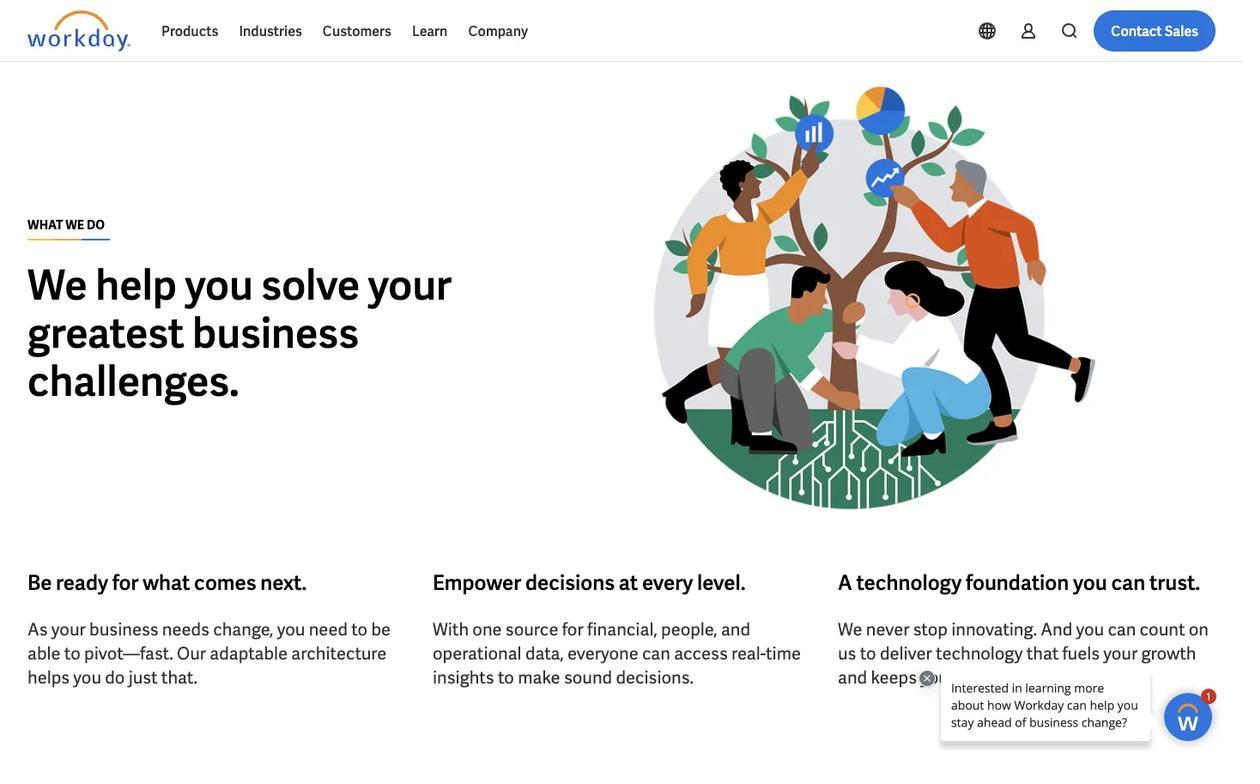 Task type: vqa. For each thing, say whether or not it's contained in the screenshot.
data
yes



Task type: describe. For each thing, give the bounding box(es) containing it.
to left be
[[351, 619, 368, 641]]

be ready for what comes next.
[[27, 570, 307, 597]]

never
[[866, 619, 910, 641]]

technology inside we never stop innovating. and you can count on us to deliver technology that fuels your growth and keeps your data safe.
[[936, 643, 1023, 665]]

adaptable
[[210, 643, 288, 665]]

customers
[[323, 22, 392, 40]]

innovating.
[[952, 619, 1038, 641]]

be
[[371, 619, 391, 641]]

operational
[[433, 643, 522, 665]]

sales
[[1165, 22, 1199, 40]]

one
[[473, 619, 502, 641]]

0 vertical spatial can
[[1112, 570, 1146, 597]]

contact sales link
[[1094, 10, 1216, 52]]

at
[[619, 570, 638, 597]]

ready
[[56, 570, 108, 597]]

can inside with one source for financial, people, and operational data, everyone can access real-time insights to make sound decisions.
[[643, 643, 671, 665]]

we for we help you solve your greatest business challenges.
[[27, 259, 87, 312]]

customers button
[[313, 10, 402, 52]]

learn
[[412, 22, 448, 40]]

greatest
[[27, 307, 184, 360]]

count
[[1140, 619, 1186, 641]]

source
[[506, 619, 559, 641]]

helps
[[27, 667, 70, 689]]

company
[[468, 22, 528, 40]]

contact
[[1112, 22, 1163, 40]]

0 horizontal spatial for
[[112, 570, 139, 597]]

decisions.
[[616, 667, 694, 689]]

your inside we help you solve your greatest business challenges.
[[368, 259, 452, 312]]

us
[[838, 643, 857, 665]]

safe.
[[998, 667, 1033, 689]]

deliver
[[880, 643, 933, 665]]

industries button
[[229, 10, 313, 52]]

sound
[[564, 667, 613, 689]]

next.
[[261, 570, 307, 597]]

your inside as your business needs change, you need to be able to pivot—fast. our adaptable architecture helps you do just that.
[[51, 619, 86, 641]]

solve
[[261, 259, 360, 312]]

do
[[87, 218, 105, 233]]

can inside we never stop innovating. and you can count on us to deliver technology that fuels your growth and keeps your data safe.
[[1108, 619, 1137, 641]]

change,
[[213, 619, 274, 641]]

what
[[27, 218, 63, 233]]

financial,
[[587, 619, 658, 641]]

for inside with one source for financial, people, and operational data, everyone can access real-time insights to make sound decisions.
[[562, 619, 584, 641]]

data, everyone
[[526, 643, 639, 665]]

as your business needs change, you need to be able to pivot—fast. our adaptable architecture helps you do just that.
[[27, 619, 391, 689]]

with
[[433, 619, 469, 641]]

business inside we help you solve your greatest business challenges.
[[192, 307, 359, 360]]

you inside we help you solve your greatest business challenges.
[[185, 259, 253, 312]]

to inside with one source for financial, people, and operational data, everyone can access real-time insights to make sound decisions.
[[498, 667, 514, 689]]

fuels
[[1063, 643, 1100, 665]]

keeps
[[871, 667, 917, 689]]

trust.
[[1150, 570, 1201, 597]]

be
[[27, 570, 52, 597]]

and inside with one source for financial, people, and operational data, everyone can access real-time insights to make sound decisions.
[[721, 619, 751, 641]]



Task type: locate. For each thing, give the bounding box(es) containing it.
and
[[1041, 619, 1073, 641]]

can left trust.
[[1112, 570, 1146, 597]]

you inside we never stop innovating. and you can count on us to deliver technology that fuels your growth and keeps your data safe.
[[1077, 619, 1105, 641]]

1 horizontal spatial for
[[562, 619, 584, 641]]

business
[[192, 307, 359, 360], [89, 619, 159, 641]]

empower
[[433, 570, 522, 597]]

for left what
[[112, 570, 139, 597]]

1 horizontal spatial business
[[192, 307, 359, 360]]

that
[[1027, 643, 1059, 665]]

pivot—fast.
[[84, 643, 173, 665]]

help
[[95, 259, 177, 312]]

growth
[[1142, 643, 1197, 665]]

we never stop innovating. and you can count on us to deliver technology that fuels your growth and keeps your data safe.
[[838, 619, 1209, 689]]

0 vertical spatial technology
[[857, 570, 962, 597]]

for
[[112, 570, 139, 597], [562, 619, 584, 641]]

to right us
[[860, 643, 877, 665]]

technology
[[857, 570, 962, 597], [936, 643, 1023, 665]]

technology up never
[[857, 570, 962, 597]]

time
[[766, 643, 801, 665]]

a technology foundation you can trust.
[[838, 570, 1201, 597]]

your
[[368, 259, 452, 312], [51, 619, 86, 641], [1104, 643, 1138, 665], [921, 667, 955, 689]]

you
[[185, 259, 253, 312], [1074, 570, 1108, 597], [277, 619, 305, 641], [1077, 619, 1105, 641], [73, 667, 101, 689]]

we up us
[[838, 619, 863, 641]]

products
[[161, 22, 218, 40]]

1 vertical spatial business
[[89, 619, 159, 641]]

to
[[351, 619, 368, 641], [64, 643, 81, 665], [860, 643, 877, 665], [498, 667, 514, 689]]

that.
[[161, 667, 197, 689]]

challenges.
[[27, 355, 239, 408]]

decisions
[[526, 570, 615, 597]]

0 vertical spatial for
[[112, 570, 139, 597]]

to inside we never stop innovating. and you can count on us to deliver technology that fuels your growth and keeps your data safe.
[[860, 643, 877, 665]]

level.
[[697, 570, 746, 597]]

0 horizontal spatial business
[[89, 619, 159, 641]]

0 horizontal spatial we
[[27, 259, 87, 312]]

make
[[518, 667, 561, 689]]

contact sales
[[1112, 22, 1199, 40]]

1 vertical spatial technology
[[936, 643, 1023, 665]]

data
[[959, 667, 994, 689]]

every
[[642, 570, 693, 597]]

to right "able"
[[64, 643, 81, 665]]

business inside as your business needs change, you need to be able to pivot—fast. our adaptable architecture helps you do just that.
[[89, 619, 159, 641]]

0 vertical spatial business
[[192, 307, 359, 360]]

just
[[129, 667, 158, 689]]

what
[[143, 570, 190, 597]]

can up decisions.
[[643, 643, 671, 665]]

company button
[[458, 10, 539, 52]]

on
[[1189, 619, 1209, 641]]

0 vertical spatial and
[[721, 619, 751, 641]]

1 vertical spatial for
[[562, 619, 584, 641]]

empower decisions at every level.
[[433, 570, 746, 597]]

technology up data
[[936, 643, 1023, 665]]

1 horizontal spatial we
[[838, 619, 863, 641]]

as
[[27, 619, 48, 641]]

1 vertical spatial and
[[838, 667, 868, 689]]

access
[[674, 643, 728, 665]]

our
[[177, 643, 206, 665]]

we down the what we do
[[27, 259, 87, 312]]

what we do
[[27, 218, 105, 233]]

we inside we help you solve your greatest business challenges.
[[27, 259, 87, 312]]

and down us
[[838, 667, 868, 689]]

2 vertical spatial can
[[643, 643, 671, 665]]

learn button
[[402, 10, 458, 52]]

insights
[[433, 667, 494, 689]]

and
[[721, 619, 751, 641], [838, 667, 868, 689]]

foundation
[[966, 570, 1070, 597]]

a
[[838, 570, 853, 597]]

industries
[[239, 22, 302, 40]]

stop
[[914, 619, 948, 641]]

0 horizontal spatial and
[[721, 619, 751, 641]]

products button
[[151, 10, 229, 52]]

1 horizontal spatial and
[[838, 667, 868, 689]]

to left the make
[[498, 667, 514, 689]]

we
[[27, 259, 87, 312], [838, 619, 863, 641]]

needs
[[162, 619, 209, 641]]

we
[[65, 218, 84, 233]]

architecture
[[291, 643, 387, 665]]

can
[[1112, 570, 1146, 597], [1108, 619, 1137, 641], [643, 643, 671, 665]]

we help you solve your greatest business challenges.
[[27, 259, 452, 408]]

for up data, everyone
[[562, 619, 584, 641]]

people looking at insights rooted through technology. image
[[534, 74, 1216, 528]]

0 vertical spatial we
[[27, 259, 87, 312]]

people,
[[661, 619, 718, 641]]

we inside we never stop innovating. and you can count on us to deliver technology that fuels your growth and keeps your data safe.
[[838, 619, 863, 641]]

and inside we never stop innovating. and you can count on us to deliver technology that fuels your growth and keeps your data safe.
[[838, 667, 868, 689]]

1 vertical spatial can
[[1108, 619, 1137, 641]]

we for we never stop innovating. and you can count on us to deliver technology that fuels your growth and keeps your data safe.
[[838, 619, 863, 641]]

with one source for financial, people, and operational data, everyone can access real-time insights to make sound decisions.
[[433, 619, 801, 689]]

real-
[[732, 643, 766, 665]]

can left count
[[1108, 619, 1137, 641]]

need
[[309, 619, 348, 641]]

do
[[105, 667, 125, 689]]

go to the homepage image
[[27, 10, 131, 52]]

1 vertical spatial we
[[838, 619, 863, 641]]

and up real-
[[721, 619, 751, 641]]

able
[[27, 643, 61, 665]]

comes
[[194, 570, 256, 597]]



